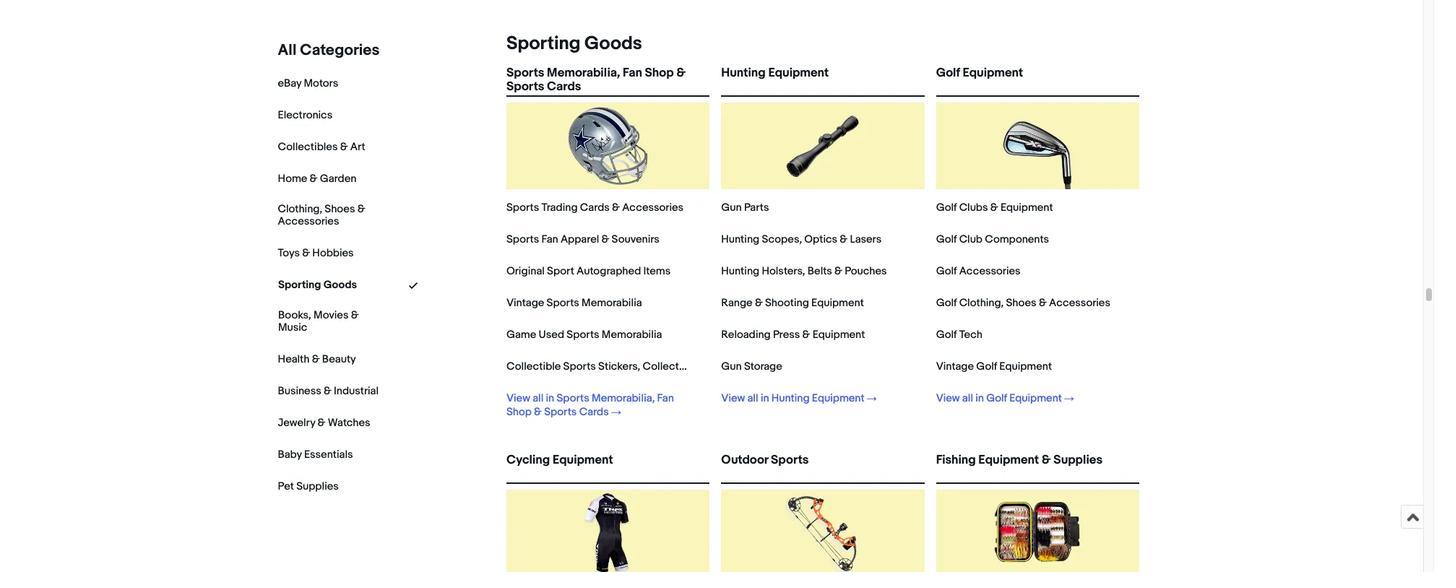 Task type: vqa. For each thing, say whether or not it's contained in the screenshot.


Task type: locate. For each thing, give the bounding box(es) containing it.
clothing,
[[278, 202, 323, 216], [960, 296, 1004, 310]]

all for golf equipment
[[963, 392, 974, 406]]

0 vertical spatial cards
[[547, 80, 581, 94]]

vintage down original
[[507, 296, 545, 310]]

sporting goods
[[507, 33, 642, 55], [278, 278, 357, 292]]

view all in hunting equipment link
[[722, 392, 877, 406]]

0 vertical spatial shoes
[[325, 202, 356, 216]]

2 in from the left
[[761, 392, 769, 406]]

fan inside sports memorabilia, fan shop & sports cards
[[623, 66, 643, 80]]

2 horizontal spatial view
[[937, 392, 960, 406]]

gun parts link
[[722, 201, 769, 215]]

sporting goods link up sports memorabilia, fan shop & sports cards
[[501, 33, 642, 55]]

view all in golf equipment link
[[937, 392, 1075, 406]]

1 vertical spatial vintage
[[937, 360, 974, 374]]

range & shooting equipment
[[722, 296, 864, 310]]

ebay motors link
[[278, 77, 339, 90]]

gun left the parts
[[722, 201, 742, 215]]

pet supplies
[[278, 480, 339, 493]]

1 horizontal spatial shoes
[[1007, 296, 1037, 310]]

0 vertical spatial shop
[[645, 66, 674, 80]]

0 horizontal spatial supplies
[[297, 480, 339, 493]]

1 horizontal spatial vintage
[[937, 360, 974, 374]]

1 vertical spatial sporting
[[278, 278, 321, 292]]

0 vertical spatial gun
[[722, 201, 742, 215]]

0 horizontal spatial clothing,
[[278, 202, 323, 216]]

0 horizontal spatial goods
[[324, 278, 357, 292]]

clubs
[[960, 201, 989, 215]]

view down collectible
[[507, 392, 530, 406]]

motors
[[304, 77, 339, 90]]

apparel
[[561, 233, 599, 246]]

beauty
[[323, 352, 356, 366]]

books,
[[278, 309, 311, 322]]

shop
[[645, 66, 674, 80], [507, 406, 532, 419]]

reloading press & equipment link
[[722, 328, 865, 342]]

supplies
[[1054, 453, 1103, 468], [297, 480, 339, 493]]

baby essentials
[[278, 448, 353, 462]]

range
[[722, 296, 753, 310]]

goods up movies
[[324, 278, 357, 292]]

all down "vintage golf equipment" link
[[963, 392, 974, 406]]

sporting up sports memorabilia, fan shop & sports cards
[[507, 33, 581, 55]]

sports trading cards & accessories
[[507, 201, 684, 215]]

1 horizontal spatial sporting goods
[[507, 33, 642, 55]]

sports fan apparel & souvenirs link
[[507, 233, 660, 246]]

1 horizontal spatial sporting goods link
[[501, 33, 642, 55]]

1 horizontal spatial shop
[[645, 66, 674, 80]]

1 horizontal spatial fan
[[623, 66, 643, 80]]

1 vertical spatial supplies
[[297, 480, 339, 493]]

2 horizontal spatial all
[[963, 392, 974, 406]]

0 horizontal spatial view
[[507, 392, 530, 406]]

sporting goods link down the toys & hobbies link
[[278, 278, 357, 292]]

sporting goods up sports memorabilia, fan shop & sports cards
[[507, 33, 642, 55]]

1 horizontal spatial sporting
[[507, 33, 581, 55]]

in
[[546, 392, 555, 406], [761, 392, 769, 406], [976, 392, 984, 406]]

shoes down garden
[[325, 202, 356, 216]]

2 horizontal spatial in
[[976, 392, 984, 406]]

optics
[[805, 233, 838, 246]]

vintage down golf tech
[[937, 360, 974, 374]]

1 horizontal spatial goods
[[585, 33, 642, 55]]

all down collectible
[[533, 392, 544, 406]]

accessories inside clothing, shoes & accessories
[[278, 215, 340, 228]]

components
[[985, 233, 1050, 246]]

2 vertical spatial cards
[[579, 406, 609, 419]]

business & industrial
[[278, 384, 379, 398]]

sporting goods down the toys & hobbies link
[[278, 278, 357, 292]]

memorabilia up collectible sports stickers, collections & albums link
[[602, 328, 662, 342]]

accessories
[[623, 201, 684, 215], [278, 215, 340, 228], [960, 265, 1021, 278], [1050, 296, 1111, 310]]

0 vertical spatial goods
[[585, 33, 642, 55]]

vintage
[[507, 296, 545, 310], [937, 360, 974, 374]]

all for sports memorabilia, fan shop & sports cards
[[533, 392, 544, 406]]

collectible sports stickers, collections & albums
[[507, 360, 749, 374]]

jewelry
[[278, 416, 316, 430]]

clothing, down golf accessories
[[960, 296, 1004, 310]]

2 view from the left
[[722, 392, 745, 406]]

2 gun from the top
[[722, 360, 742, 374]]

gun for gun parts
[[722, 201, 742, 215]]

in for hunting equipment
[[761, 392, 769, 406]]

view inside view all in sports memorabilia, fan shop & sports cards
[[507, 392, 530, 406]]

clothing, down home on the left top
[[278, 202, 323, 216]]

0 horizontal spatial shoes
[[325, 202, 356, 216]]

hunting for hunting holsters, belts & pouches
[[722, 265, 760, 278]]

0 vertical spatial sporting goods link
[[501, 33, 642, 55]]

in inside view all in sports memorabilia, fan shop & sports cards
[[546, 392, 555, 406]]

all down gun storage link
[[748, 392, 759, 406]]

gun storage link
[[722, 360, 783, 374]]

tech
[[960, 328, 983, 342]]

trading
[[542, 201, 578, 215]]

1 vertical spatial gun
[[722, 360, 742, 374]]

scopes,
[[762, 233, 802, 246]]

hunting equipment link
[[722, 66, 925, 93]]

1 vertical spatial shop
[[507, 406, 532, 419]]

1 horizontal spatial supplies
[[1054, 453, 1103, 468]]

in for sports memorabilia, fan shop & sports cards
[[546, 392, 555, 406]]

shooting
[[765, 296, 809, 310]]

gun left storage
[[722, 360, 742, 374]]

goods
[[585, 33, 642, 55], [324, 278, 357, 292]]

collectibles & art
[[278, 140, 366, 154]]

outdoor sports
[[722, 453, 809, 468]]

0 horizontal spatial vintage
[[507, 296, 545, 310]]

3 all from the left
[[963, 392, 974, 406]]

goods up sports memorabilia, fan shop & sports cards 'link'
[[585, 33, 642, 55]]

hunting for hunting scopes, optics & lasers
[[722, 233, 760, 246]]

1 vertical spatial sporting goods link
[[278, 278, 357, 292]]

golf for golf clubs & equipment
[[937, 201, 957, 215]]

memorabilia
[[582, 296, 642, 310], [602, 328, 662, 342]]

collectibles & art link
[[278, 140, 366, 154]]

2 vertical spatial fan
[[657, 392, 674, 406]]

holsters,
[[762, 265, 806, 278]]

3 in from the left
[[976, 392, 984, 406]]

view for sports memorabilia, fan shop & sports cards
[[507, 392, 530, 406]]

0 vertical spatial supplies
[[1054, 453, 1103, 468]]

golf equipment link
[[937, 66, 1140, 93]]

0 horizontal spatial all
[[533, 392, 544, 406]]

0 horizontal spatial sporting goods link
[[278, 278, 357, 292]]

shoes
[[325, 202, 356, 216], [1007, 296, 1037, 310]]

baby essentials link
[[278, 448, 353, 462]]

fan
[[623, 66, 643, 80], [542, 233, 559, 246], [657, 392, 674, 406]]

1 vertical spatial memorabilia
[[602, 328, 662, 342]]

1 in from the left
[[546, 392, 555, 406]]

memorabilia down autographed
[[582, 296, 642, 310]]

vintage for vintage sports memorabilia
[[507, 296, 545, 310]]

in down storage
[[761, 392, 769, 406]]

0 vertical spatial sporting
[[507, 33, 581, 55]]

0 vertical spatial fan
[[623, 66, 643, 80]]

home & garden link
[[278, 172, 357, 186]]

1 vertical spatial clothing,
[[960, 296, 1004, 310]]

hunting
[[722, 66, 766, 80], [722, 233, 760, 246], [722, 265, 760, 278], [772, 392, 810, 406]]

memorabilia,
[[547, 66, 620, 80], [592, 392, 655, 406]]

shoes down golf accessories
[[1007, 296, 1037, 310]]

collectible
[[507, 360, 561, 374]]

view down vintage golf equipment
[[937, 392, 960, 406]]

0 horizontal spatial in
[[546, 392, 555, 406]]

cycling
[[507, 453, 550, 468]]

all inside view all in sports memorabilia, fan shop & sports cards
[[533, 392, 544, 406]]

view down albums
[[722, 392, 745, 406]]

1 horizontal spatial in
[[761, 392, 769, 406]]

clothing, shoes & accessories link
[[278, 202, 379, 228]]

1 horizontal spatial view
[[722, 392, 745, 406]]

sporting goods link
[[501, 33, 642, 55], [278, 278, 357, 292]]

cards inside view all in sports memorabilia, fan shop & sports cards
[[579, 406, 609, 419]]

2 horizontal spatial fan
[[657, 392, 674, 406]]

fishing equipment & supplies
[[937, 453, 1103, 468]]

hunting equipment image
[[780, 103, 867, 189]]

home
[[278, 172, 308, 186]]

1 vertical spatial sporting goods
[[278, 278, 357, 292]]

&
[[677, 66, 686, 80], [341, 140, 348, 154], [310, 172, 318, 186], [612, 201, 620, 215], [991, 201, 999, 215], [358, 202, 366, 216], [602, 233, 610, 246], [840, 233, 848, 246], [303, 246, 311, 260], [835, 265, 843, 278], [755, 296, 763, 310], [1039, 296, 1047, 310], [351, 309, 359, 322], [803, 328, 811, 342], [312, 352, 320, 366], [702, 360, 710, 374], [324, 384, 332, 398], [534, 406, 542, 419], [318, 416, 326, 430], [1042, 453, 1051, 468]]

hunting scopes, optics & lasers
[[722, 233, 882, 246]]

in for golf equipment
[[976, 392, 984, 406]]

gun parts
[[722, 201, 769, 215]]

pet
[[278, 480, 294, 493]]

0 vertical spatial vintage
[[507, 296, 545, 310]]

2 all from the left
[[748, 392, 759, 406]]

sports trading cards & accessories link
[[507, 201, 684, 215]]

sports fan apparel & souvenirs
[[507, 233, 660, 246]]

0 vertical spatial clothing,
[[278, 202, 323, 216]]

health & beauty
[[278, 352, 356, 366]]

books, movies & music link
[[278, 309, 379, 334]]

0 vertical spatial memorabilia,
[[547, 66, 620, 80]]

0 horizontal spatial sporting
[[278, 278, 321, 292]]

1 horizontal spatial all
[[748, 392, 759, 406]]

in down collectible
[[546, 392, 555, 406]]

1 view from the left
[[507, 392, 530, 406]]

game used sports memorabilia
[[507, 328, 662, 342]]

vintage golf equipment
[[937, 360, 1052, 374]]

clothing, inside clothing, shoes & accessories
[[278, 202, 323, 216]]

view for golf equipment
[[937, 392, 960, 406]]

memorabilia, inside sports memorabilia, fan shop & sports cards
[[547, 66, 620, 80]]

0 horizontal spatial fan
[[542, 233, 559, 246]]

items
[[644, 265, 671, 278]]

fishing equipment & supplies link
[[937, 453, 1140, 480]]

cards
[[547, 80, 581, 94], [580, 201, 610, 215], [579, 406, 609, 419]]

parts
[[744, 201, 769, 215]]

1 gun from the top
[[722, 201, 742, 215]]

3 view from the left
[[937, 392, 960, 406]]

1 vertical spatial memorabilia,
[[592, 392, 655, 406]]

industrial
[[334, 384, 379, 398]]

in down vintage golf equipment
[[976, 392, 984, 406]]

sporting up books,
[[278, 278, 321, 292]]

0 horizontal spatial shop
[[507, 406, 532, 419]]

1 all from the left
[[533, 392, 544, 406]]



Task type: describe. For each thing, give the bounding box(es) containing it.
cards inside sports memorabilia, fan shop & sports cards
[[547, 80, 581, 94]]

press
[[773, 328, 800, 342]]

0 vertical spatial memorabilia
[[582, 296, 642, 310]]

view all in sports memorabilia, fan shop & sports cards
[[507, 392, 674, 419]]

art
[[351, 140, 366, 154]]

all for hunting equipment
[[748, 392, 759, 406]]

golf accessories link
[[937, 265, 1021, 278]]

shop inside view all in sports memorabilia, fan shop & sports cards
[[507, 406, 532, 419]]

pet supplies link
[[278, 480, 339, 493]]

vintage golf equipment link
[[937, 360, 1052, 374]]

toys & hobbies
[[278, 246, 354, 260]]

cycling equipment image
[[565, 490, 652, 572]]

& inside the books, movies & music
[[351, 309, 359, 322]]

shop inside sports memorabilia, fan shop & sports cards
[[645, 66, 674, 80]]

jewelry & watches
[[278, 416, 371, 430]]

sports memorabilia, fan shop & sports cards image
[[565, 103, 652, 189]]

electronics
[[278, 108, 333, 122]]

& inside clothing, shoes & accessories
[[358, 202, 366, 216]]

original sport autographed items link
[[507, 265, 671, 278]]

outdoor sports image
[[780, 490, 867, 572]]

business & industrial link
[[278, 384, 379, 398]]

original
[[507, 265, 545, 278]]

ebay
[[278, 77, 302, 90]]

golf clothing, shoes & accessories
[[937, 296, 1111, 310]]

& inside sports memorabilia, fan shop & sports cards
[[677, 66, 686, 80]]

reloading
[[722, 328, 771, 342]]

golf clothing, shoes & accessories link
[[937, 296, 1111, 310]]

hunting for hunting equipment
[[722, 66, 766, 80]]

& inside view all in sports memorabilia, fan shop & sports cards
[[534, 406, 542, 419]]

cycling equipment
[[507, 453, 613, 468]]

sports memorabilia, fan shop & sports cards link
[[507, 66, 710, 94]]

vintage for vintage golf equipment
[[937, 360, 974, 374]]

all
[[278, 41, 297, 60]]

game
[[507, 328, 537, 342]]

stickers,
[[599, 360, 641, 374]]

hobbies
[[313, 246, 354, 260]]

gun for gun storage
[[722, 360, 742, 374]]

jewelry & watches link
[[278, 416, 371, 430]]

clothing, shoes & accessories
[[278, 202, 366, 228]]

autographed
[[577, 265, 641, 278]]

golf equipment
[[937, 66, 1024, 80]]

music
[[278, 321, 307, 334]]

1 vertical spatial fan
[[542, 233, 559, 246]]

hunting scopes, optics & lasers link
[[722, 233, 882, 246]]

fishing
[[937, 453, 976, 468]]

collectible sports stickers, collections & albums link
[[507, 360, 749, 374]]

golf for golf equipment
[[937, 66, 960, 80]]

golf clubs & equipment
[[937, 201, 1054, 215]]

collectibles
[[278, 140, 338, 154]]

club
[[960, 233, 983, 246]]

game used sports memorabilia link
[[507, 328, 662, 342]]

sports memorabilia, fan shop & sports cards
[[507, 66, 686, 94]]

health
[[278, 352, 310, 366]]

fan inside view all in sports memorabilia, fan shop & sports cards
[[657, 392, 674, 406]]

golf for golf tech
[[937, 328, 957, 342]]

albums
[[712, 360, 749, 374]]

toys & hobbies link
[[278, 246, 354, 260]]

outdoor sports link
[[722, 453, 925, 480]]

categories
[[301, 41, 380, 60]]

reloading press & equipment
[[722, 328, 865, 342]]

1 vertical spatial goods
[[324, 278, 357, 292]]

1 vertical spatial shoes
[[1007, 296, 1037, 310]]

watches
[[328, 416, 371, 430]]

1 vertical spatial cards
[[580, 201, 610, 215]]

books, movies & music
[[278, 309, 359, 334]]

essentials
[[305, 448, 353, 462]]

health & beauty link
[[278, 352, 356, 366]]

golf for golf accessories
[[937, 265, 957, 278]]

collections
[[643, 360, 700, 374]]

shoes inside clothing, shoes & accessories
[[325, 202, 356, 216]]

sport
[[547, 265, 574, 278]]

golf club components link
[[937, 233, 1050, 246]]

golf for golf clothing, shoes & accessories
[[937, 296, 957, 310]]

golf club components
[[937, 233, 1050, 246]]

all categories
[[278, 41, 380, 60]]

range & shooting equipment link
[[722, 296, 864, 310]]

view all in sports memorabilia, fan shop & sports cards link
[[507, 392, 690, 419]]

hunting holsters, belts & pouches link
[[722, 265, 887, 278]]

movies
[[314, 309, 349, 322]]

belts
[[808, 265, 833, 278]]

golf tech
[[937, 328, 983, 342]]

0 vertical spatial sporting goods
[[507, 33, 642, 55]]

souvenirs
[[612, 233, 660, 246]]

lasers
[[850, 233, 882, 246]]

electronics link
[[278, 108, 333, 122]]

pouches
[[845, 265, 887, 278]]

hunting equipment
[[722, 66, 829, 80]]

golf for golf club components
[[937, 233, 957, 246]]

golf clubs & equipment link
[[937, 201, 1054, 215]]

fishing equipment & supplies image
[[995, 490, 1082, 572]]

1 horizontal spatial clothing,
[[960, 296, 1004, 310]]

view for hunting equipment
[[722, 392, 745, 406]]

golf equipment image
[[995, 103, 1082, 189]]

outdoor
[[722, 453, 769, 468]]

0 horizontal spatial sporting goods
[[278, 278, 357, 292]]

toys
[[278, 246, 300, 260]]

golf tech link
[[937, 328, 983, 342]]

cycling equipment link
[[507, 453, 710, 480]]

storage
[[744, 360, 783, 374]]

original sport autographed items
[[507, 265, 671, 278]]

memorabilia, inside view all in sports memorabilia, fan shop & sports cards
[[592, 392, 655, 406]]

home & garden
[[278, 172, 357, 186]]

hunting holsters, belts & pouches
[[722, 265, 887, 278]]



